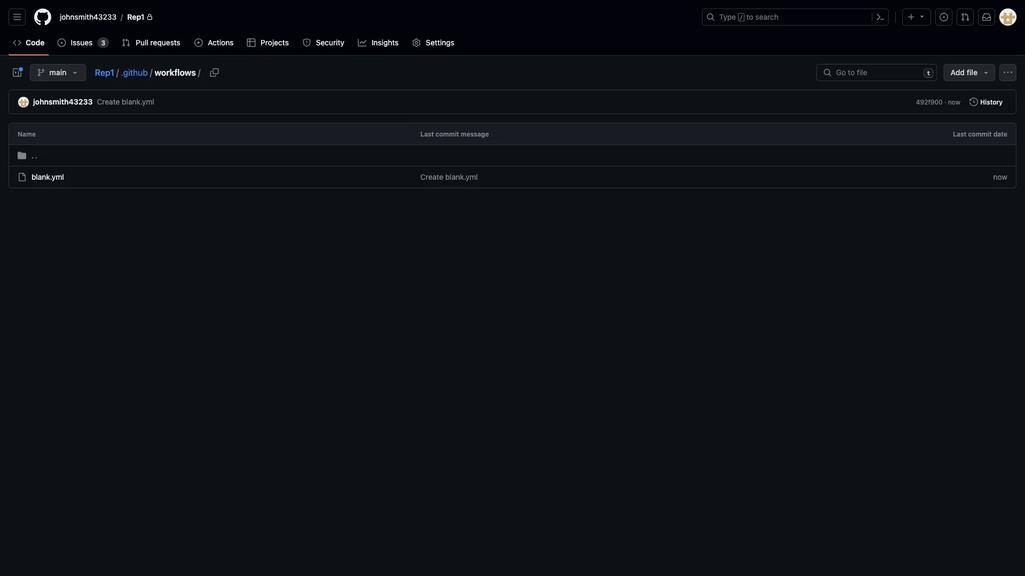 Task type: locate. For each thing, give the bounding box(es) containing it.
blank.yml for blank.yml
[[445, 173, 478, 182]]

git pull request image inside pull requests link
[[122, 38, 130, 47]]

1 last from the left
[[421, 130, 434, 138]]

johnsmith43233 inside johnsmith43233 /
[[60, 13, 116, 21]]

search
[[756, 13, 779, 21]]

0 horizontal spatial rep1
[[95, 68, 114, 78]]

blank.yml down last commit message
[[445, 173, 478, 182]]

table image
[[247, 38, 256, 47]]

history image
[[970, 98, 978, 106]]

rep1 inside rep1 link
[[127, 13, 145, 21]]

insights link
[[354, 35, 404, 51]]

johnsmith43233 up issues
[[60, 13, 116, 21]]

create for blank.yml
[[421, 173, 443, 182]]

0 horizontal spatial rep1 link
[[95, 68, 114, 78]]

johnsmith43233 link down the main popup button on the top left
[[33, 97, 93, 106]]

rep1 link left the .github
[[95, 68, 114, 78]]

last left message
[[421, 130, 434, 138]]

0 horizontal spatial git pull request image
[[122, 38, 130, 47]]

projects
[[261, 38, 289, 47]]

·
[[945, 98, 947, 106]]

0 horizontal spatial commit
[[436, 130, 459, 138]]

side panel image
[[13, 68, 21, 77]]

plus image
[[907, 13, 916, 21]]

1 horizontal spatial create
[[421, 173, 443, 182]]

1 vertical spatial rep1 link
[[95, 68, 114, 78]]

sc 9kayk9 0 image
[[18, 151, 26, 160]]

blank.yml
[[122, 97, 154, 106], [32, 173, 64, 182], [445, 173, 478, 182]]

1 vertical spatial git pull request image
[[122, 38, 130, 47]]

blank.yml down the ..
[[32, 173, 64, 182]]

create blank.yml down .github link
[[97, 97, 154, 106]]

now down the date at the right top of the page
[[994, 173, 1008, 182]]

/ left the lock icon
[[121, 13, 123, 21]]

issues
[[71, 38, 93, 47]]

pull requests link
[[118, 35, 186, 51]]

code image
[[13, 38, 21, 47]]

0 vertical spatial johnsmith43233
[[60, 13, 116, 21]]

commit
[[436, 130, 459, 138], [968, 130, 992, 138]]

workflows
[[155, 68, 196, 78]]

add
[[951, 68, 965, 77]]

last
[[421, 130, 434, 138], [953, 130, 967, 138]]

1 vertical spatial create blank.yml
[[421, 173, 478, 182]]

1 horizontal spatial blank.yml
[[122, 97, 154, 106]]

0 horizontal spatial create
[[97, 97, 120, 106]]

type / to search
[[719, 13, 779, 21]]

gear image
[[412, 38, 421, 47]]

1 vertical spatial create blank.yml link
[[421, 173, 478, 182]]

rep1 link up pull
[[123, 9, 157, 26]]

shield image
[[302, 38, 311, 47]]

0 vertical spatial johnsmith43233 link
[[56, 9, 121, 26]]

last down 492f900 · now
[[953, 130, 967, 138]]

rep1 / .github / workflows /
[[95, 68, 200, 78]]

create blank.yml link
[[97, 97, 154, 106], [421, 173, 478, 182]]

create blank.yml for johnsmith43233
[[97, 97, 154, 106]]

0 vertical spatial create blank.yml link
[[97, 97, 154, 106]]

rep1 left the lock icon
[[127, 13, 145, 21]]

1 vertical spatial johnsmith43233 link
[[33, 97, 93, 106]]

blank.yml down .github link
[[122, 97, 154, 106]]

add file button
[[944, 64, 995, 81]]

0 horizontal spatial blank.yml
[[32, 173, 64, 182]]

1 vertical spatial rep1
[[95, 68, 114, 78]]

johnsmith43233 for johnsmith43233 /
[[60, 13, 116, 21]]

play image
[[194, 38, 203, 47]]

1 vertical spatial johnsmith43233
[[33, 97, 93, 106]]

now
[[948, 98, 961, 106], [994, 173, 1008, 182]]

0 vertical spatial create
[[97, 97, 120, 106]]

now right ·
[[948, 98, 961, 106]]

create down last commit message
[[421, 173, 443, 182]]

rep1 link
[[123, 9, 157, 26], [95, 68, 114, 78]]

git pull request image
[[961, 13, 970, 21], [122, 38, 130, 47]]

1 horizontal spatial create blank.yml link
[[421, 173, 478, 182]]

2 commit from the left
[[968, 130, 992, 138]]

1 horizontal spatial rep1 link
[[123, 9, 157, 26]]

last for last commit date
[[953, 130, 967, 138]]

492f900 · now
[[916, 98, 961, 106]]

create blank.yml link for blank.yml
[[421, 173, 478, 182]]

settings
[[426, 38, 454, 47]]

/ left to
[[739, 14, 743, 21]]

1 horizontal spatial commit
[[968, 130, 992, 138]]

create
[[97, 97, 120, 106], [421, 173, 443, 182]]

rep1
[[127, 13, 145, 21], [95, 68, 114, 78]]

git pull request image right issue opened icon
[[961, 13, 970, 21]]

actions
[[208, 38, 234, 47]]

commit for message
[[436, 130, 459, 138]]

triangle down image right plus icon
[[918, 12, 927, 21]]

0 horizontal spatial triangle down image
[[71, 68, 79, 77]]

triangle down image right main
[[71, 68, 79, 77]]

johnsmith43233 for johnsmith43233
[[33, 97, 93, 106]]

0 vertical spatial rep1 link
[[123, 9, 157, 26]]

last commit date
[[953, 130, 1008, 138]]

0 vertical spatial triangle down image
[[918, 12, 927, 21]]

1 horizontal spatial now
[[994, 173, 1008, 182]]

1 horizontal spatial create blank.yml
[[421, 173, 478, 182]]

0 horizontal spatial last
[[421, 130, 434, 138]]

git pull request image for issue opened image
[[122, 38, 130, 47]]

1 horizontal spatial rep1
[[127, 13, 145, 21]]

create blank.yml link down .github link
[[97, 97, 154, 106]]

triangle down image
[[918, 12, 927, 21], [71, 68, 79, 77]]

/ inside johnsmith43233 /
[[121, 13, 123, 21]]

johnsmith43233 down the main popup button on the top left
[[33, 97, 93, 106]]

0 vertical spatial rep1
[[127, 13, 145, 21]]

2 horizontal spatial blank.yml
[[445, 173, 478, 182]]

492f900 link
[[916, 97, 943, 107]]

create blank.yml
[[97, 97, 154, 106], [421, 173, 478, 182]]

johnsmith43233 /
[[60, 13, 123, 21]]

create blank.yml for blank.yml
[[421, 173, 478, 182]]

/ left the .github
[[116, 68, 119, 78]]

create down rep1 / .github / workflows /
[[97, 97, 120, 106]]

0 vertical spatial git pull request image
[[961, 13, 970, 21]]

2 last from the left
[[953, 130, 967, 138]]

triangle down image
[[982, 68, 991, 77]]

insights
[[372, 38, 399, 47]]

rep1 left the .github
[[95, 68, 114, 78]]

johnsmith43233 link
[[56, 9, 121, 26], [33, 97, 93, 106]]

1 vertical spatial triangle down image
[[71, 68, 79, 77]]

492f900
[[916, 98, 943, 106]]

commit left the date at the right top of the page
[[968, 130, 992, 138]]

0 horizontal spatial create blank.yml
[[97, 97, 154, 106]]

git pull request image left pull
[[122, 38, 130, 47]]

johnsmith43233 link up issues
[[56, 9, 121, 26]]

projects link
[[243, 35, 294, 51]]

notifications image
[[983, 13, 991, 21]]

git pull request image for issue opened icon
[[961, 13, 970, 21]]

1 horizontal spatial git pull request image
[[961, 13, 970, 21]]

/ for type
[[739, 14, 743, 21]]

1 horizontal spatial last
[[953, 130, 967, 138]]

1 commit from the left
[[436, 130, 459, 138]]

0 horizontal spatial now
[[948, 98, 961, 106]]

date
[[994, 130, 1008, 138]]

0 vertical spatial create blank.yml
[[97, 97, 154, 106]]

list
[[56, 9, 696, 26]]

johnsmith43233
[[60, 13, 116, 21], [33, 97, 93, 106]]

commit for date
[[968, 130, 992, 138]]

/
[[121, 13, 123, 21], [739, 14, 743, 21], [116, 68, 119, 78], [150, 68, 152, 78], [198, 68, 200, 78]]

list containing johnsmith43233 /
[[56, 9, 696, 26]]

/ inside type / to search
[[739, 14, 743, 21]]

1 vertical spatial create
[[421, 173, 443, 182]]

commit left message
[[436, 130, 459, 138]]

git branch image
[[37, 68, 45, 77]]

create blank.yml link down last commit message
[[421, 173, 478, 182]]

create blank.yml down last commit message
[[421, 173, 478, 182]]

/ for rep1
[[116, 68, 119, 78]]

last commit message
[[421, 130, 489, 138]]

0 horizontal spatial create blank.yml link
[[97, 97, 154, 106]]



Task type: describe. For each thing, give the bounding box(es) containing it.
triangle down image inside the main popup button
[[71, 68, 79, 77]]

blank.yml for johnsmith43233
[[122, 97, 154, 106]]

johnsmith43233 image
[[18, 97, 29, 108]]

code link
[[9, 35, 49, 51]]

0 vertical spatial now
[[948, 98, 961, 106]]

command palette image
[[876, 13, 885, 21]]

3
[[101, 39, 105, 46]]

homepage image
[[34, 9, 51, 26]]

issue opened image
[[940, 13, 948, 21]]

lock image
[[147, 14, 153, 20]]

/ left copy path icon
[[198, 68, 200, 78]]

Go to file text field
[[836, 65, 920, 81]]

1 horizontal spatial triangle down image
[[918, 12, 927, 21]]

/ for johnsmith43233
[[121, 13, 123, 21]]

message
[[461, 130, 489, 138]]

actions link
[[190, 35, 239, 51]]

security
[[316, 38, 344, 47]]

1 vertical spatial now
[[994, 173, 1008, 182]]

rep1 for rep1
[[127, 13, 145, 21]]

blank.yml link
[[32, 173, 64, 182]]

settings link
[[408, 35, 460, 51]]

more options image
[[1004, 68, 1013, 77]]

history
[[980, 98, 1003, 106]]

search image
[[823, 68, 832, 77]]

pull
[[136, 38, 148, 47]]

issue opened image
[[57, 38, 66, 47]]

.github link
[[121, 68, 148, 78]]

main button
[[30, 64, 86, 81]]

add file
[[951, 68, 978, 77]]

last for last commit message
[[421, 130, 434, 138]]

history link
[[965, 95, 1008, 109]]

to
[[747, 13, 754, 21]]

type
[[719, 13, 736, 21]]

copy path image
[[210, 68, 219, 77]]

code
[[26, 38, 45, 47]]

file
[[967, 68, 978, 77]]

..
[[32, 151, 38, 160]]

create blank.yml link for johnsmith43233
[[97, 97, 154, 106]]

rep1 for rep1 / .github / workflows /
[[95, 68, 114, 78]]

.github
[[121, 68, 148, 78]]

pull requests
[[136, 38, 180, 47]]

create for johnsmith43233
[[97, 97, 120, 106]]

name
[[18, 130, 36, 138]]

.. link
[[18, 150, 1008, 161]]

t
[[927, 70, 931, 76]]

requests
[[150, 38, 180, 47]]

graph image
[[358, 38, 367, 47]]

/ right .github link
[[150, 68, 152, 78]]

main
[[49, 68, 67, 77]]

security link
[[298, 35, 350, 51]]



Task type: vqa. For each thing, say whether or not it's contained in the screenshot.
the bottom CREATE BLANK.YML 'link'
yes



